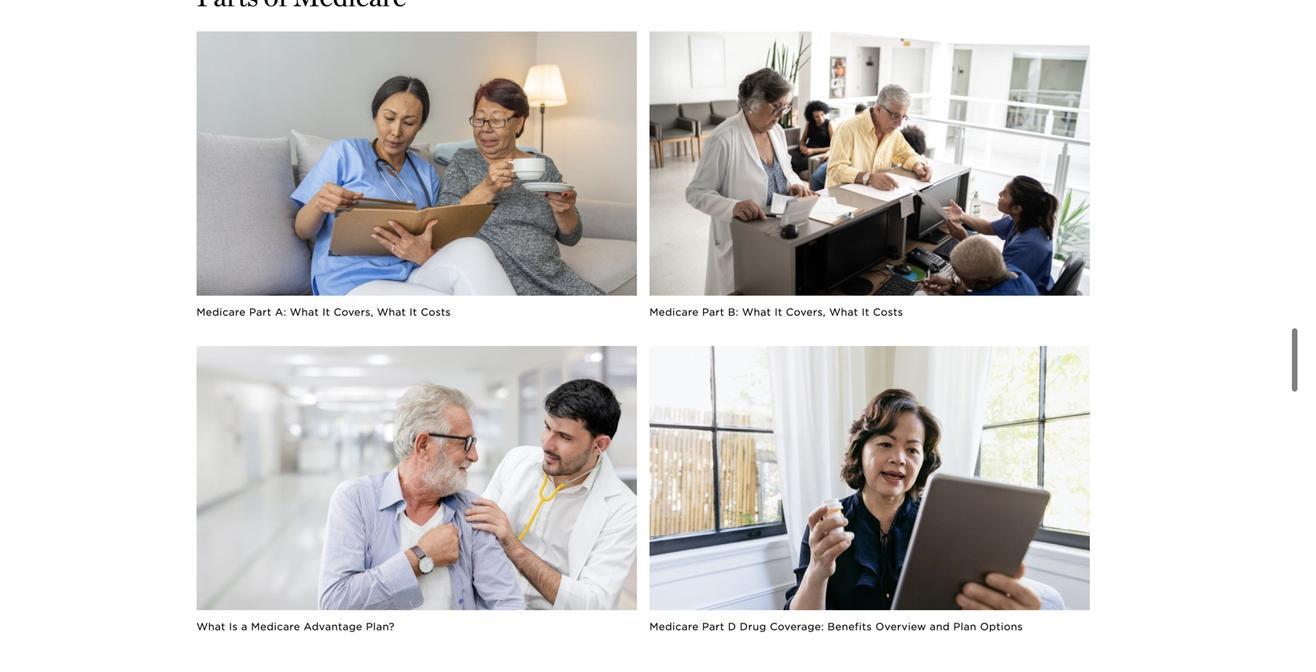 Task type: locate. For each thing, give the bounding box(es) containing it.
covers, for b:
[[786, 306, 826, 318]]

medicare part d drug coverage: benefits overview and plan options link
[[650, 618, 1023, 633]]

medicare inside 'link'
[[197, 306, 246, 318]]

b:
[[728, 306, 739, 318]]

covers,
[[334, 306, 374, 318], [786, 306, 826, 318]]

it
[[322, 306, 330, 318], [410, 306, 417, 318], [775, 306, 783, 318], [862, 306, 870, 318]]

medicare for medicare part d drug coverage: benefits overview and plan options
[[650, 620, 699, 633]]

what is medicare part b? image
[[650, 31, 1090, 296]]

covers, for a:
[[334, 306, 374, 318]]

part inside medicare part d drug coverage: benefits overview and plan options link
[[702, 620, 725, 633]]

covers, inside 'link'
[[334, 306, 374, 318]]

1 costs from the left
[[421, 306, 451, 318]]

part left the "d"
[[702, 620, 725, 633]]

part left b:
[[702, 306, 725, 318]]

medicare part b: what it covers, what it costs link
[[650, 303, 903, 319]]

what
[[290, 306, 319, 318], [377, 306, 406, 318], [742, 306, 771, 318], [829, 306, 858, 318], [197, 620, 226, 633]]

options
[[980, 620, 1023, 633]]

part left a:
[[249, 306, 272, 318]]

medicare part a: what it covers, what it costs
[[197, 306, 451, 318]]

plan?
[[366, 620, 395, 633]]

costs
[[421, 306, 451, 318], [873, 306, 903, 318]]

2 it from the left
[[410, 306, 417, 318]]

d
[[728, 620, 736, 633]]

covers, right a:
[[334, 306, 374, 318]]

1 covers, from the left
[[334, 306, 374, 318]]

0 horizontal spatial costs
[[421, 306, 451, 318]]

part
[[249, 306, 272, 318], [702, 306, 725, 318], [702, 620, 725, 633]]

1 horizontal spatial costs
[[873, 306, 903, 318]]

part inside medicare part a: what it covers, what it costs 'link'
[[249, 306, 272, 318]]

medicare right "a"
[[251, 620, 300, 633]]

medicare part b: what it covers, what it costs
[[650, 306, 903, 318]]

medicare
[[197, 306, 246, 318], [650, 306, 699, 318], [251, 620, 300, 633], [650, 620, 699, 633]]

medicare left b:
[[650, 306, 699, 318]]

medicare left a:
[[197, 306, 246, 318]]

2 covers, from the left
[[786, 306, 826, 318]]

3 it from the left
[[775, 306, 783, 318]]

medicare left the "d"
[[650, 620, 699, 633]]

1 horizontal spatial covers,
[[786, 306, 826, 318]]

part inside medicare part b: what it covers, what it costs link
[[702, 306, 725, 318]]

medicare for medicare part a: what it covers, what it costs
[[197, 306, 246, 318]]

what is a medicare advantage plan?
[[197, 620, 395, 633]]

advantage
[[304, 620, 363, 633]]

gettyimages 1184631116.jpg medicare/what is medicare part d image
[[650, 346, 1090, 610]]

0 horizontal spatial covers,
[[334, 306, 374, 318]]

a
[[241, 620, 248, 633]]

and
[[930, 620, 950, 633]]

covers, right b:
[[786, 306, 826, 318]]

costs for medicare part a: what it covers, what it costs
[[421, 306, 451, 318]]

medicare for medicare part b: what it covers, what it costs
[[650, 306, 699, 318]]

medicare part a: what it covers, what it costs image
[[197, 31, 637, 296]]

2 costs from the left
[[873, 306, 903, 318]]

1 it from the left
[[322, 306, 330, 318]]

part for b:
[[702, 306, 725, 318]]

costs inside 'link'
[[421, 306, 451, 318]]



Task type: vqa. For each thing, say whether or not it's contained in the screenshot.
2nd covers, from left
yes



Task type: describe. For each thing, give the bounding box(es) containing it.
costs for medicare part b: what it covers, what it costs
[[873, 306, 903, 318]]

is
[[229, 620, 238, 633]]

medicare part d drug coverage: benefits overview and plan options
[[650, 620, 1023, 633]]

plan
[[953, 620, 977, 633]]

medicare part a: what it covers, what it costs link
[[197, 303, 451, 319]]

part for d
[[702, 620, 725, 633]]

drug
[[740, 620, 767, 633]]

overview
[[876, 620, 926, 633]]

what is a medicare advantage plan? link
[[197, 618, 395, 633]]

benefits
[[828, 620, 872, 633]]

coverage:
[[770, 620, 824, 633]]

4 it from the left
[[862, 306, 870, 318]]

what is medicare advantage plan image
[[197, 346, 637, 610]]

part for a:
[[249, 306, 272, 318]]

a:
[[275, 306, 287, 318]]



